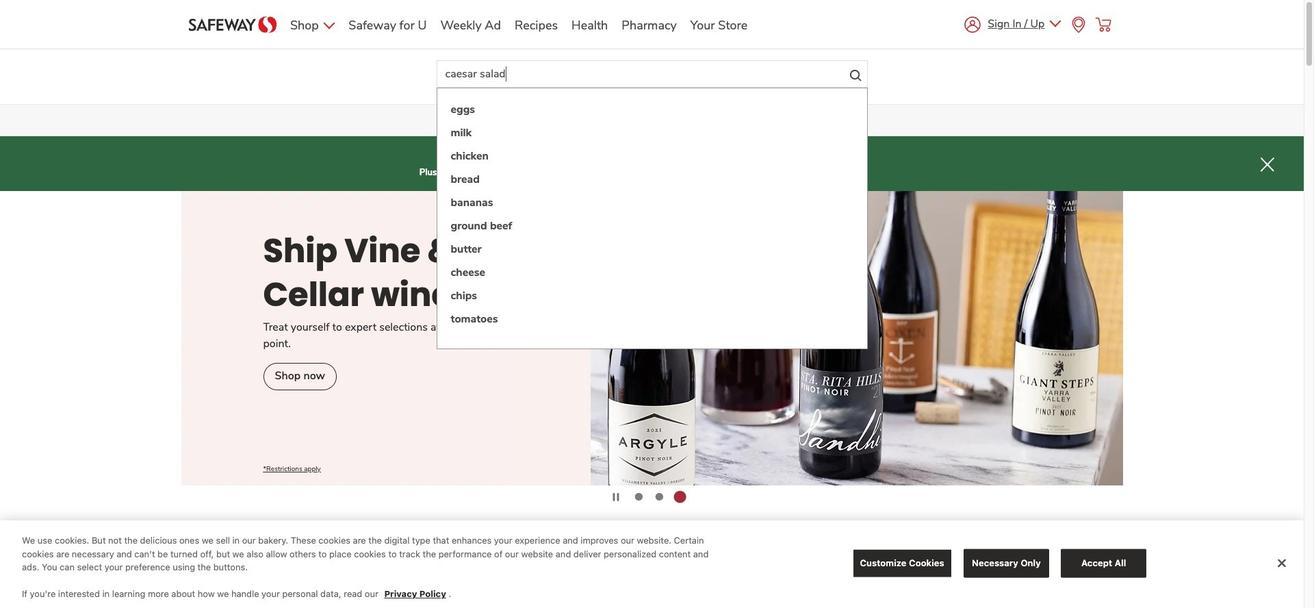 Task type: locate. For each thing, give the bounding box(es) containing it.
click this button to open the chat window image
[[1229, 546, 1295, 568]]

region
[[758, 568, 867, 608]]

Search search field
[[437, 60, 868, 88]]

primary navigation
[[290, 15, 1116, 35]]

signature farms boneless skinless chicken breasts value pack - 5.00 lb image
[[200, 573, 274, 608]]

store locator image
[[1072, 17, 1089, 33]]

close notification image
[[1260, 156, 1277, 173]]

None search field
[[433, 49, 871, 360]]

waterfront bistro shrimp raw ez peel shell & tail on jumbo 21 to 25 count - 32 oz image
[[891, 573, 965, 608]]

jennie-o 99% lean ground turkey breast fresh - 16 oz image
[[1006, 573, 1080, 608]]

 image
[[181, 191, 1124, 485]]

signature farms turkey ground 93% lean 7% fat family pack - 48 oz image
[[430, 573, 504, 608]]

search image
[[848, 67, 864, 84]]

privacy alert dialog
[[0, 521, 1305, 608]]

jennie-o 93% lean ground turkey fresh - 16 oz image
[[1121, 573, 1195, 608]]

safeway image
[[189, 16, 277, 33]]



Task type: describe. For each thing, give the bounding box(es) containing it.
cart red image
[[1095, 17, 1112, 33]]

account image
[[965, 16, 982, 33]]

waterfront bistro tilapia fillets bonesless & skinless - 32 oz image
[[315, 573, 389, 608]]



Task type: vqa. For each thing, say whether or not it's contained in the screenshot.
search box
yes



